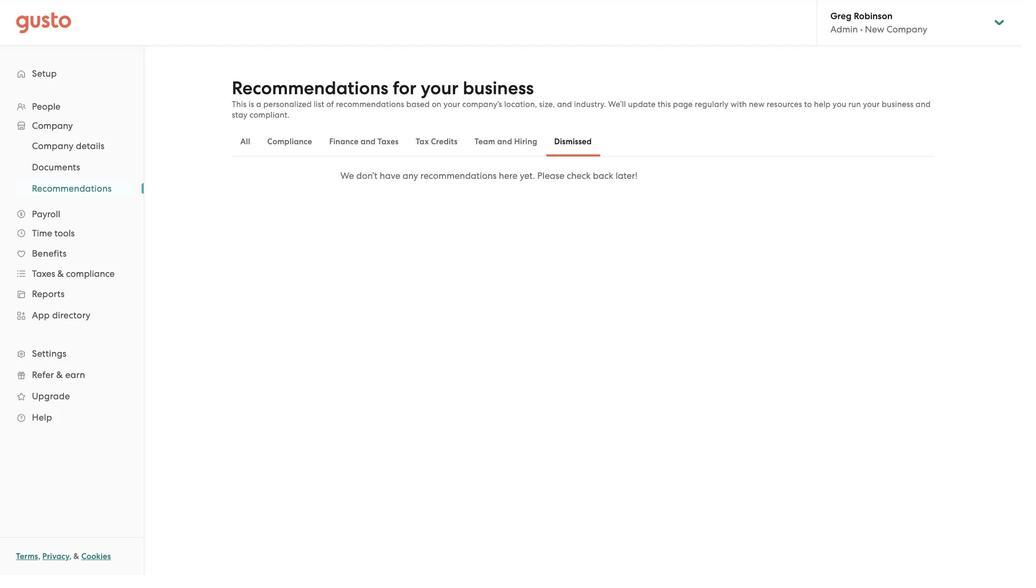Task type: locate. For each thing, give the bounding box(es) containing it.
taxes & compliance
[[32, 268, 115, 279]]

list containing people
[[0, 97, 144, 428]]

0 vertical spatial business
[[463, 77, 534, 99]]

•
[[860, 24, 863, 35]]

update
[[628, 100, 656, 109]]

finance and taxes button
[[321, 129, 407, 154]]

people button
[[11, 97, 133, 116]]

0 vertical spatial taxes
[[378, 137, 399, 146]]

recommendations down documents link
[[32, 183, 112, 194]]

2 vertical spatial company
[[32, 141, 74, 151]]

your
[[421, 77, 459, 99], [444, 100, 460, 109], [863, 100, 880, 109]]

company for company
[[32, 120, 73, 131]]

finance
[[329, 137, 359, 146]]

& left the cookies
[[74, 552, 79, 561]]

recommendations up finance and taxes button
[[336, 100, 404, 109]]

privacy link
[[42, 552, 69, 561]]

2 , from the left
[[69, 552, 72, 561]]

0 horizontal spatial recommendations
[[336, 100, 404, 109]]

documents link
[[19, 158, 133, 177]]

0 vertical spatial recommendations
[[336, 100, 404, 109]]

recommendations for recommendations for your business this is a personalized list of recommendations based on your company's location, size, and industry. we'll update this page regularly with new resources to help you run your business and stay compliant.
[[232, 77, 388, 99]]

taxes inside dropdown button
[[32, 268, 55, 279]]

& inside dropdown button
[[57, 268, 64, 279]]

company details link
[[19, 136, 133, 155]]

is
[[249, 100, 254, 109]]

business up company's
[[463, 77, 534, 99]]

compliance
[[267, 137, 312, 146]]

1 vertical spatial taxes
[[32, 268, 55, 279]]

earn
[[65, 370, 85, 380]]

new
[[749, 100, 765, 109]]

based
[[406, 100, 430, 109]]

help
[[32, 412, 52, 423]]

list containing company details
[[0, 135, 144, 199]]

company up the documents
[[32, 141, 74, 151]]

dismissed button
[[546, 129, 600, 154]]

home image
[[16, 12, 71, 33]]

1 vertical spatial business
[[882, 100, 914, 109]]

1 horizontal spatial ,
[[69, 552, 72, 561]]

greg
[[831, 11, 852, 22]]

taxes up have
[[378, 137, 399, 146]]

upgrade link
[[11, 387, 133, 406]]

personalized
[[263, 100, 312, 109]]

back
[[593, 170, 613, 181]]

team
[[475, 137, 495, 146]]

1 horizontal spatial recommendations
[[232, 77, 388, 99]]

0 horizontal spatial ,
[[38, 552, 40, 561]]

1 horizontal spatial taxes
[[378, 137, 399, 146]]

&
[[57, 268, 64, 279], [56, 370, 63, 380], [74, 552, 79, 561]]

0 horizontal spatial taxes
[[32, 268, 55, 279]]

company down people
[[32, 120, 73, 131]]

1 horizontal spatial business
[[882, 100, 914, 109]]

taxes & compliance button
[[11, 264, 133, 283]]

business right run
[[882, 100, 914, 109]]

taxes up reports
[[32, 268, 55, 279]]

app directory link
[[11, 306, 133, 325]]

recommendation categories for your business tab list
[[232, 127, 935, 157]]

finance and taxes
[[329, 137, 399, 146]]

your right run
[[863, 100, 880, 109]]

help
[[814, 100, 831, 109]]

company for company details
[[32, 141, 74, 151]]

company
[[887, 24, 928, 35], [32, 120, 73, 131], [32, 141, 74, 151]]

on
[[432, 100, 442, 109]]

0 vertical spatial recommendations
[[232, 77, 388, 99]]

details
[[76, 141, 105, 151]]

app
[[32, 310, 50, 321]]

2 list from the top
[[0, 135, 144, 199]]

0 horizontal spatial recommendations
[[32, 183, 112, 194]]

tax
[[416, 137, 429, 146]]

dismissed
[[554, 137, 592, 146]]

business
[[463, 77, 534, 99], [882, 100, 914, 109]]

and
[[557, 100, 572, 109], [916, 100, 931, 109], [361, 137, 376, 146], [497, 137, 512, 146]]

list
[[314, 100, 324, 109]]

0 vertical spatial company
[[887, 24, 928, 35]]

recommendations down credits
[[421, 170, 497, 181]]

, left privacy
[[38, 552, 40, 561]]

team and hiring
[[475, 137, 537, 146]]

& for compliance
[[57, 268, 64, 279]]

payroll button
[[11, 204, 133, 224]]

stay
[[232, 110, 248, 120]]

,
[[38, 552, 40, 561], [69, 552, 72, 561]]

1 list from the top
[[0, 97, 144, 428]]

company button
[[11, 116, 133, 135]]

tax credits
[[416, 137, 458, 146]]

compliance button
[[259, 129, 321, 154]]

1 vertical spatial recommendations
[[421, 170, 497, 181]]

taxes inside button
[[378, 137, 399, 146]]

robinson
[[854, 11, 893, 22]]

payroll
[[32, 209, 60, 219]]

1 vertical spatial company
[[32, 120, 73, 131]]

setup link
[[11, 64, 133, 83]]

recommendations inside list
[[32, 183, 112, 194]]

0 horizontal spatial business
[[463, 77, 534, 99]]

1 vertical spatial recommendations
[[32, 183, 112, 194]]

& down benefits link
[[57, 268, 64, 279]]

recommendations
[[336, 100, 404, 109], [421, 170, 497, 181]]

recommendations inside recommendations for your business this is a personalized list of recommendations based on your company's location, size, and industry. we'll update this page regularly with new resources to help you run your business and stay compliant.
[[232, 77, 388, 99]]

recommendations
[[232, 77, 388, 99], [32, 183, 112, 194]]

, left the cookies
[[69, 552, 72, 561]]

credits
[[431, 137, 458, 146]]

company inside dropdown button
[[32, 120, 73, 131]]

company right new
[[887, 24, 928, 35]]

1 vertical spatial &
[[56, 370, 63, 380]]

recommendations up list
[[232, 77, 388, 99]]

0 vertical spatial &
[[57, 268, 64, 279]]

benefits
[[32, 248, 67, 259]]

admin
[[831, 24, 858, 35]]

& left earn
[[56, 370, 63, 380]]

directory
[[52, 310, 91, 321]]

greg robinson admin • new company
[[831, 11, 928, 35]]

list
[[0, 97, 144, 428], [0, 135, 144, 199]]



Task type: describe. For each thing, give the bounding box(es) containing it.
your right on in the left top of the page
[[444, 100, 460, 109]]

all
[[240, 137, 250, 146]]

page
[[673, 100, 693, 109]]

refer
[[32, 370, 54, 380]]

all button
[[232, 129, 259, 154]]

please
[[537, 170, 565, 181]]

time tools button
[[11, 224, 133, 243]]

upgrade
[[32, 391, 70, 401]]

terms , privacy , & cookies
[[16, 552, 111, 561]]

settings
[[32, 348, 66, 359]]

we
[[340, 170, 354, 181]]

cookies button
[[81, 550, 111, 563]]

settings link
[[11, 344, 133, 363]]

compliance
[[66, 268, 115, 279]]

company's
[[462, 100, 502, 109]]

to
[[804, 100, 812, 109]]

hiring
[[514, 137, 537, 146]]

with
[[731, 100, 747, 109]]

company inside greg robinson admin • new company
[[887, 24, 928, 35]]

recommendations for recommendations
[[32, 183, 112, 194]]

cookies
[[81, 552, 111, 561]]

recommendations for your business this is a personalized list of recommendations based on your company's location, size, and industry. we'll update this page regularly with new resources to help you run your business and stay compliant.
[[232, 77, 931, 120]]

terms link
[[16, 552, 38, 561]]

location,
[[504, 100, 537, 109]]

recommendations link
[[19, 179, 133, 198]]

recommendations inside recommendations for your business this is a personalized list of recommendations based on your company's location, size, and industry. we'll update this page regularly with new resources to help you run your business and stay compliant.
[[336, 100, 404, 109]]

& for earn
[[56, 370, 63, 380]]

size,
[[539, 100, 555, 109]]

1 , from the left
[[38, 552, 40, 561]]

your up on in the left top of the page
[[421, 77, 459, 99]]

we'll
[[608, 100, 626, 109]]

don't
[[356, 170, 378, 181]]

resources
[[767, 100, 802, 109]]

time tools
[[32, 228, 75, 239]]

time
[[32, 228, 52, 239]]

benefits link
[[11, 244, 133, 263]]

have
[[380, 170, 400, 181]]

terms
[[16, 552, 38, 561]]

this
[[232, 100, 247, 109]]

compliant.
[[250, 110, 290, 120]]

privacy
[[42, 552, 69, 561]]

tools
[[54, 228, 75, 239]]

run
[[849, 100, 861, 109]]

2 vertical spatial &
[[74, 552, 79, 561]]

app directory
[[32, 310, 91, 321]]

for
[[393, 77, 417, 99]]

help link
[[11, 408, 133, 427]]

refer & earn
[[32, 370, 85, 380]]

company details
[[32, 141, 105, 151]]

any
[[403, 170, 418, 181]]

people
[[32, 101, 61, 112]]

regularly
[[695, 100, 729, 109]]

you
[[833, 100, 847, 109]]

a
[[256, 100, 261, 109]]

documents
[[32, 162, 80, 173]]

yet.
[[520, 170, 535, 181]]

later!
[[616, 170, 638, 181]]

industry.
[[574, 100, 606, 109]]

we don't have any recommendations here yet. please check back later!
[[340, 170, 638, 181]]

reports
[[32, 289, 65, 299]]

gusto navigation element
[[0, 46, 144, 445]]

of
[[326, 100, 334, 109]]

new
[[865, 24, 884, 35]]

tax credits button
[[407, 129, 466, 154]]

here
[[499, 170, 518, 181]]

team and hiring button
[[466, 129, 546, 154]]

1 horizontal spatial recommendations
[[421, 170, 497, 181]]

reports link
[[11, 284, 133, 303]]

check
[[567, 170, 591, 181]]

refer & earn link
[[11, 365, 133, 384]]

this
[[658, 100, 671, 109]]



Task type: vqa. For each thing, say whether or not it's contained in the screenshot.
the bottommost "Taxes"
yes



